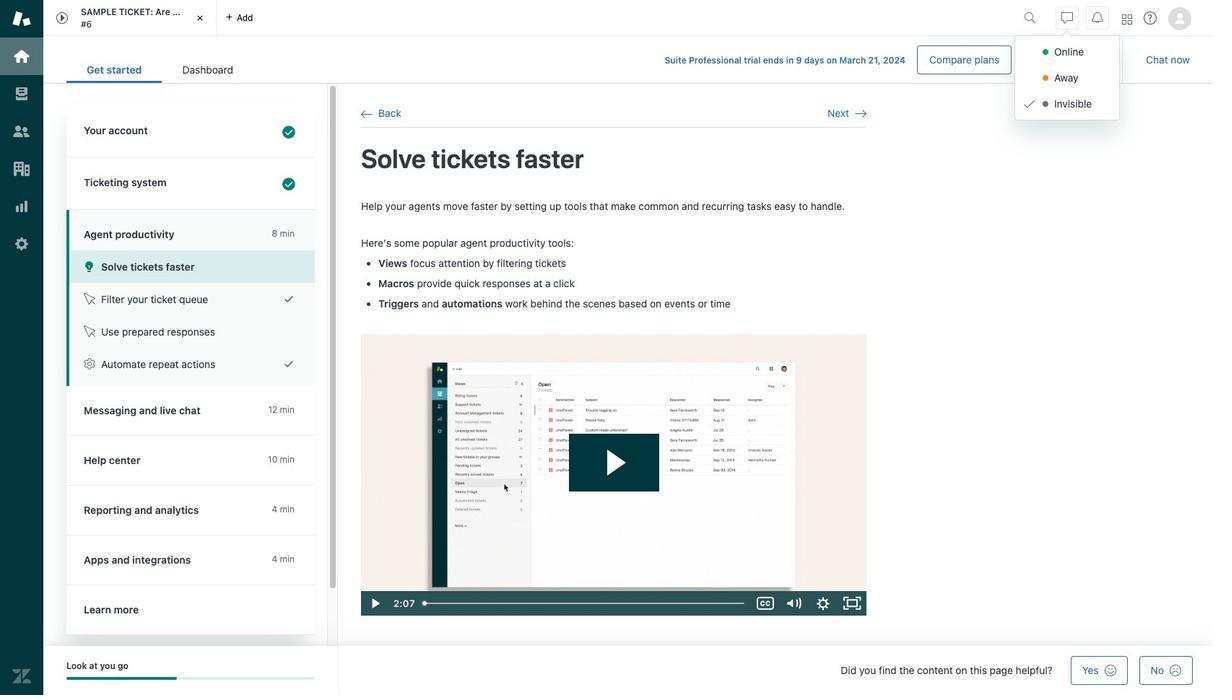 Task type: describe. For each thing, give the bounding box(es) containing it.
get started image
[[12, 47, 31, 66]]

progress bar image
[[66, 678, 177, 681]]

organizations image
[[12, 160, 31, 178]]

group group
[[1015, 39, 1120, 117]]

customers image
[[12, 122, 31, 141]]

main element
[[0, 0, 43, 695]]

admin image
[[12, 235, 31, 253]]

0 vertical spatial tab
[[43, 0, 217, 36]]

video element
[[361, 334, 867, 616]]

content-title region
[[361, 142, 867, 176]]



Task type: vqa. For each thing, say whether or not it's contained in the screenshot.
tab to the top
yes



Task type: locate. For each thing, give the bounding box(es) containing it.
views image
[[12, 84, 31, 103]]

reporting image
[[12, 197, 31, 216]]

zendesk products image
[[1122, 14, 1132, 24]]

video thumbnail image
[[361, 334, 867, 616], [361, 334, 867, 616]]

heading
[[66, 106, 315, 158]]

tabs tab list
[[43, 0, 1018, 36]]

close image
[[193, 11, 207, 25]]

tab list
[[66, 56, 253, 83]]

tab
[[43, 0, 217, 36], [162, 56, 253, 83]]

1 vertical spatial tab
[[162, 56, 253, 83]]

progress-bar progress bar
[[66, 678, 315, 681]]

zendesk image
[[12, 667, 31, 686]]

get help image
[[1144, 12, 1157, 25]]

March 21, 2024 text field
[[840, 55, 906, 66]]

button displays agent's chat status as invisible. image
[[1062, 12, 1073, 23]]

notifications image
[[1092, 12, 1103, 23]]

radio item
[[1015, 91, 1120, 117]]

zendesk support image
[[12, 9, 31, 28]]

region
[[361, 199, 867, 616]]

footer
[[43, 646, 1213, 695]]



